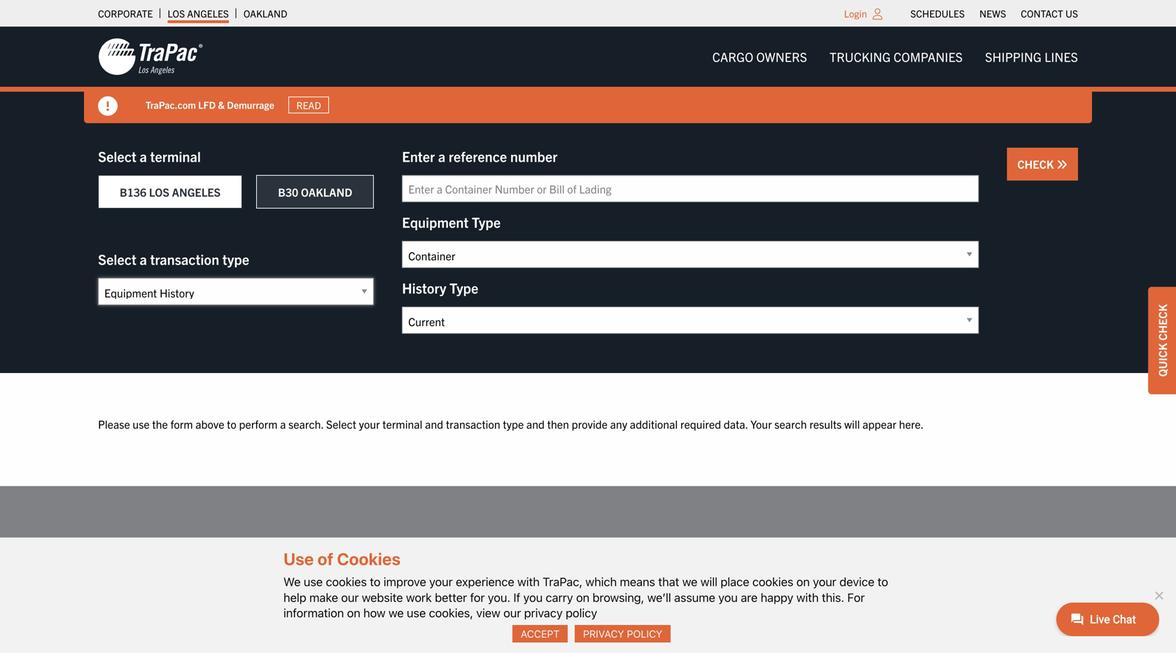Task type: vqa. For each thing, say whether or not it's contained in the screenshot.
"Accept"
yes



Task type: locate. For each thing, give the bounding box(es) containing it.
our down if
[[504, 606, 521, 620]]

trapac,
[[543, 575, 583, 589]]

2 you from the left
[[719, 591, 738, 605]]

a up b136
[[140, 147, 147, 165]]

b30
[[278, 185, 298, 199]]

privacy
[[583, 628, 624, 640]]

0 horizontal spatial will
[[701, 575, 718, 589]]

1 vertical spatial we
[[389, 606, 404, 620]]

1 cookies from the left
[[326, 575, 367, 589]]

to up website
[[370, 575, 381, 589]]

we down website
[[389, 606, 404, 620]]

1 and from the left
[[425, 417, 443, 431]]

1 horizontal spatial on
[[576, 591, 590, 605]]

1 vertical spatial los angeles
[[278, 589, 350, 603]]

type
[[472, 213, 501, 231], [450, 279, 479, 297]]

0 horizontal spatial terminal
[[150, 147, 201, 165]]

carry
[[546, 591, 573, 605]]

trapac.com
[[146, 98, 196, 111]]

1 horizontal spatial and
[[527, 417, 545, 431]]

1 vertical spatial angeles
[[172, 185, 221, 199]]

1 vertical spatial los
[[149, 185, 169, 199]]

2 vertical spatial select
[[326, 417, 356, 431]]

footer
[[0, 486, 1176, 653]]

on left how
[[347, 606, 361, 620]]

us
[[1066, 7, 1078, 20]]

assume
[[674, 591, 716, 605]]

0 horizontal spatial los angeles
[[168, 7, 229, 20]]

check
[[1018, 157, 1057, 171], [1155, 304, 1169, 341]]

cargo owners
[[713, 49, 807, 64]]

0 vertical spatial we
[[683, 575, 698, 589]]

1 vertical spatial our
[[504, 606, 521, 620]]

2 horizontal spatial your
[[813, 575, 837, 589]]

1 vertical spatial check
[[1155, 304, 1169, 341]]

0 horizontal spatial and
[[425, 417, 443, 431]]

select for select a transaction type
[[98, 250, 136, 268]]

type right history
[[450, 279, 479, 297]]

1 horizontal spatial type
[[503, 417, 524, 431]]

we
[[683, 575, 698, 589], [389, 606, 404, 620]]

firms
[[425, 616, 453, 630]]

0 horizontal spatial we
[[389, 606, 404, 620]]

1 horizontal spatial los angeles
[[278, 589, 350, 603]]

0 horizontal spatial check
[[1018, 157, 1057, 171]]

2 vertical spatial angeles
[[301, 589, 350, 603]]

cookies
[[326, 575, 367, 589], [753, 575, 794, 589]]

history
[[402, 279, 446, 297]]

cookies up make
[[326, 575, 367, 589]]

1 vertical spatial type
[[503, 417, 524, 431]]

1 horizontal spatial you
[[719, 591, 738, 605]]

shipping lines
[[985, 49, 1078, 64]]

perform
[[239, 417, 278, 431]]

b30 oakland
[[278, 185, 352, 199]]

privacy policy
[[583, 628, 663, 640]]

help
[[284, 591, 306, 605]]

0 horizontal spatial oakland
[[244, 7, 287, 20]]

los up information
[[278, 589, 299, 603]]

0 vertical spatial type
[[472, 213, 501, 231]]

use up make
[[304, 575, 323, 589]]

los angeles inside footer
[[278, 589, 350, 603]]

view
[[476, 606, 501, 620]]

enter
[[402, 147, 435, 165]]

we up assume at the right bottom of page
[[683, 575, 698, 589]]

a right "enter"
[[438, 147, 446, 165]]

0 horizontal spatial to
[[227, 417, 237, 431]]

banner
[[0, 27, 1176, 123]]

oakland right "b30"
[[301, 185, 352, 199]]

companies
[[894, 49, 963, 64]]

0 vertical spatial menu bar
[[903, 4, 1086, 23]]

oakland
[[244, 7, 287, 20], [301, 185, 352, 199]]

our right make
[[341, 591, 359, 605]]

which
[[586, 575, 617, 589]]

type right the equipment
[[472, 213, 501, 231]]

customer service: 877-387-2722
[[639, 589, 801, 603]]

select
[[98, 147, 136, 165], [98, 250, 136, 268], [326, 417, 356, 431]]

a down b136
[[140, 250, 147, 268]]

90744
[[502, 580, 534, 594]]

accept
[[521, 628, 560, 640]]

your right the search.
[[359, 417, 380, 431]]

code:
[[455, 616, 482, 630]]

use down work
[[407, 606, 426, 620]]

appear
[[863, 417, 897, 431]]

0 horizontal spatial on
[[347, 606, 361, 620]]

ca
[[485, 580, 500, 594]]

0 horizontal spatial with
[[518, 575, 540, 589]]

los angeles image
[[98, 37, 203, 76]]

1 horizontal spatial use
[[304, 575, 323, 589]]

will right the results
[[845, 417, 860, 431]]

0 vertical spatial check
[[1018, 157, 1057, 171]]

0 horizontal spatial use
[[133, 417, 150, 431]]

you.
[[488, 591, 511, 605]]

schedules
[[911, 7, 965, 20]]

2 horizontal spatial to
[[878, 575, 889, 589]]

cookies up happy
[[753, 575, 794, 589]]

terminal
[[150, 147, 201, 165], [383, 417, 423, 431]]

0 vertical spatial type
[[223, 250, 249, 268]]

0 vertical spatial terminal
[[150, 147, 201, 165]]

1 vertical spatial oakland
[[301, 185, 352, 199]]

improve
[[384, 575, 426, 589]]

2 vertical spatial on
[[347, 606, 361, 620]]

on up policy
[[576, 591, 590, 605]]

experience
[[456, 575, 515, 589]]

los right b136
[[149, 185, 169, 199]]

0 vertical spatial select
[[98, 147, 136, 165]]

on
[[797, 575, 810, 589], [576, 591, 590, 605], [347, 606, 361, 620]]

lfd
[[198, 98, 216, 111]]

your up better
[[429, 575, 453, 589]]

select down b136
[[98, 250, 136, 268]]

0 horizontal spatial our
[[341, 591, 359, 605]]

0 horizontal spatial you
[[524, 591, 543, 605]]

type
[[223, 250, 249, 268], [503, 417, 524, 431]]

los inside footer
[[278, 589, 299, 603]]

data.
[[724, 417, 748, 431]]

1 vertical spatial type
[[450, 279, 479, 297]]

you down the place
[[719, 591, 738, 605]]

0 horizontal spatial cookies
[[326, 575, 367, 589]]

quick
[[1155, 343, 1169, 377]]

1 vertical spatial menu bar
[[701, 43, 1090, 71]]

solid image
[[1057, 159, 1068, 170]]

0 horizontal spatial transaction
[[150, 250, 219, 268]]

1 horizontal spatial terminal
[[383, 417, 423, 431]]

los up los angeles image
[[168, 7, 185, 20]]

menu bar
[[903, 4, 1086, 23], [701, 43, 1090, 71]]

contact us
[[1021, 7, 1078, 20]]

we
[[284, 575, 301, 589]]

select right the search.
[[326, 417, 356, 431]]

select up b136
[[98, 147, 136, 165]]

happy
[[761, 591, 794, 605]]

read
[[296, 99, 321, 111]]

check inside 'link'
[[1155, 304, 1169, 341]]

y258
[[485, 616, 510, 630]]

website
[[362, 591, 403, 605]]

menu bar inside banner
[[701, 43, 1090, 71]]

your
[[751, 417, 772, 431]]

menu bar down light 'image'
[[701, 43, 1090, 71]]

search.
[[289, 417, 324, 431]]

0 vertical spatial los angeles
[[168, 7, 229, 20]]

will up assume at the right bottom of page
[[701, 575, 718, 589]]

menu bar containing cargo owners
[[701, 43, 1090, 71]]

with up if
[[518, 575, 540, 589]]

1 vertical spatial terminal
[[383, 417, 423, 431]]

1 vertical spatial select
[[98, 250, 136, 268]]

banner containing cargo owners
[[0, 27, 1176, 123]]

1 horizontal spatial check
[[1155, 304, 1169, 341]]

1 you from the left
[[524, 591, 543, 605]]

1 horizontal spatial with
[[797, 591, 819, 605]]

2 vertical spatial los
[[278, 589, 299, 603]]

information
[[284, 606, 344, 620]]

1 horizontal spatial cookies
[[753, 575, 794, 589]]

to right above
[[227, 417, 237, 431]]

menu bar up "shipping"
[[903, 4, 1086, 23]]

angeles left the oakland link
[[187, 7, 229, 20]]

with left the "this."
[[797, 591, 819, 605]]

angeles up information
[[301, 589, 350, 603]]

you right if
[[524, 591, 543, 605]]

your
[[359, 417, 380, 431], [429, 575, 453, 589], [813, 575, 837, 589]]

los angeles up los angeles image
[[168, 7, 229, 20]]

oakland right los angeles link at left
[[244, 7, 287, 20]]

angeles down select a terminal
[[172, 185, 221, 199]]

light image
[[873, 8, 883, 20]]

login
[[844, 7, 867, 20]]

1 horizontal spatial to
[[370, 575, 381, 589]]

los angeles link
[[168, 4, 229, 23]]

los angeles up information
[[278, 589, 350, 603]]

los angeles
[[168, 7, 229, 20], [278, 589, 350, 603]]

corporate link
[[98, 4, 153, 23]]

use of cookies we use cookies to improve your experience with trapac, which means that we will place cookies on your device to help make our website work better for you. if you carry on browsing, we'll assume you are happy with this. for information on how we use cookies, view our privacy policy
[[284, 549, 889, 620]]

your up the "this."
[[813, 575, 837, 589]]

owners
[[757, 49, 807, 64]]

to right device
[[878, 575, 889, 589]]

0 vertical spatial on
[[797, 575, 810, 589]]

1 vertical spatial will
[[701, 575, 718, 589]]

type for equipment type
[[472, 213, 501, 231]]

on right "387-"
[[797, 575, 810, 589]]

0 vertical spatial will
[[845, 417, 860, 431]]

2 horizontal spatial use
[[407, 606, 426, 620]]

use left the
[[133, 417, 150, 431]]

1 vertical spatial transaction
[[446, 417, 501, 431]]

1 horizontal spatial we
[[683, 575, 698, 589]]



Task type: describe. For each thing, give the bounding box(es) containing it.
corporate
[[98, 7, 153, 20]]

device
[[840, 575, 875, 589]]

877-
[[729, 589, 752, 603]]

lines
[[1045, 49, 1078, 64]]

will inside use of cookies we use cookies to improve your experience with trapac, which means that we will place cookies on your device to help make our website work better for you. if you carry on browsing, we'll assume you are happy with this. for information on how we use cookies, view our privacy policy
[[701, 575, 718, 589]]

contact
[[1021, 7, 1064, 20]]

1 horizontal spatial will
[[845, 417, 860, 431]]

quick check
[[1155, 304, 1169, 377]]

we'll
[[648, 591, 671, 605]]

results
[[810, 417, 842, 431]]

wilmington,
[[425, 580, 483, 594]]

privacy policy link
[[575, 625, 671, 643]]

a for reference
[[438, 147, 446, 165]]

additional
[[630, 417, 678, 431]]

0 horizontal spatial your
[[359, 417, 380, 431]]

policy
[[566, 606, 597, 620]]

customer
[[639, 589, 685, 603]]

above
[[196, 417, 224, 431]]

shipping lines link
[[974, 43, 1090, 71]]

news link
[[980, 4, 1006, 23]]

b136
[[120, 185, 147, 199]]

firms code:  y258
[[425, 616, 510, 630]]

check button
[[1007, 148, 1078, 181]]

no image
[[1152, 589, 1166, 603]]

cargo owners link
[[701, 43, 819, 71]]

trapac.com lfd & demurrage
[[146, 98, 274, 111]]

0 vertical spatial oakland
[[244, 7, 287, 20]]

1 vertical spatial on
[[576, 591, 590, 605]]

cargo
[[713, 49, 754, 64]]

schedules link
[[911, 4, 965, 23]]

privacy
[[524, 606, 563, 620]]

a for terminal
[[140, 147, 147, 165]]

news
[[980, 7, 1006, 20]]

means
[[620, 575, 655, 589]]

type for history type
[[450, 279, 479, 297]]

equipment
[[402, 213, 469, 231]]

place
[[721, 575, 750, 589]]

work
[[406, 591, 432, 605]]

service:
[[688, 589, 727, 603]]

cookies
[[337, 549, 401, 569]]

1 horizontal spatial our
[[504, 606, 521, 620]]

2 vertical spatial use
[[407, 606, 426, 620]]

the
[[152, 417, 168, 431]]

trucking
[[830, 49, 891, 64]]

Enter a reference number text field
[[402, 175, 979, 202]]

1 vertical spatial use
[[304, 575, 323, 589]]

footer containing wilmington, ca 90744
[[0, 486, 1176, 653]]

0 vertical spatial our
[[341, 591, 359, 605]]

&
[[218, 98, 225, 111]]

enter a reference number
[[402, 147, 558, 165]]

check inside button
[[1018, 157, 1057, 171]]

b136 los angeles
[[120, 185, 221, 199]]

trucking companies link
[[819, 43, 974, 71]]

0 vertical spatial with
[[518, 575, 540, 589]]

equipment type
[[402, 213, 501, 231]]

how
[[364, 606, 386, 620]]

reference
[[449, 147, 507, 165]]

of
[[318, 549, 334, 569]]

2 and from the left
[[527, 417, 545, 431]]

cookies,
[[429, 606, 473, 620]]

trucking companies
[[830, 49, 963, 64]]

a left the search.
[[280, 417, 286, 431]]

if
[[514, 591, 520, 605]]

2722
[[775, 589, 801, 603]]

browsing,
[[593, 591, 644, 605]]

wilmington, ca 90744
[[425, 580, 534, 594]]

0 vertical spatial los
[[168, 7, 185, 20]]

select a transaction type
[[98, 250, 249, 268]]

1 horizontal spatial oakland
[[301, 185, 352, 199]]

this.
[[822, 591, 845, 605]]

history type
[[402, 279, 479, 297]]

please
[[98, 417, 130, 431]]

shipping
[[985, 49, 1042, 64]]

angeles inside footer
[[301, 589, 350, 603]]

login link
[[844, 7, 867, 20]]

a for transaction
[[140, 250, 147, 268]]

any
[[610, 417, 628, 431]]

0 horizontal spatial type
[[223, 250, 249, 268]]

please use the form above to perform a search. select your terminal and transaction type and then provide any additional required data. your search results will appear here.
[[98, 417, 924, 431]]

1 horizontal spatial your
[[429, 575, 453, 589]]

better
[[435, 591, 467, 605]]

are
[[741, 591, 758, 605]]

select a terminal
[[98, 147, 201, 165]]

quick check link
[[1148, 287, 1176, 394]]

0 vertical spatial use
[[133, 417, 150, 431]]

use
[[284, 549, 314, 569]]

2 cookies from the left
[[753, 575, 794, 589]]

0 vertical spatial transaction
[[150, 250, 219, 268]]

search
[[775, 417, 807, 431]]

select for select a terminal
[[98, 147, 136, 165]]

menu bar containing schedules
[[903, 4, 1086, 23]]

for
[[848, 591, 865, 605]]

accept link
[[513, 625, 568, 643]]

demurrage
[[227, 98, 274, 111]]

2 horizontal spatial on
[[797, 575, 810, 589]]

1 horizontal spatial transaction
[[446, 417, 501, 431]]

contact us link
[[1021, 4, 1078, 23]]

solid image
[[98, 96, 118, 116]]

make
[[310, 591, 338, 605]]

provide
[[572, 417, 608, 431]]

then
[[547, 417, 569, 431]]

required
[[681, 417, 721, 431]]

1 vertical spatial with
[[797, 591, 819, 605]]

0 vertical spatial angeles
[[187, 7, 229, 20]]

oakland link
[[244, 4, 287, 23]]

for
[[470, 591, 485, 605]]



